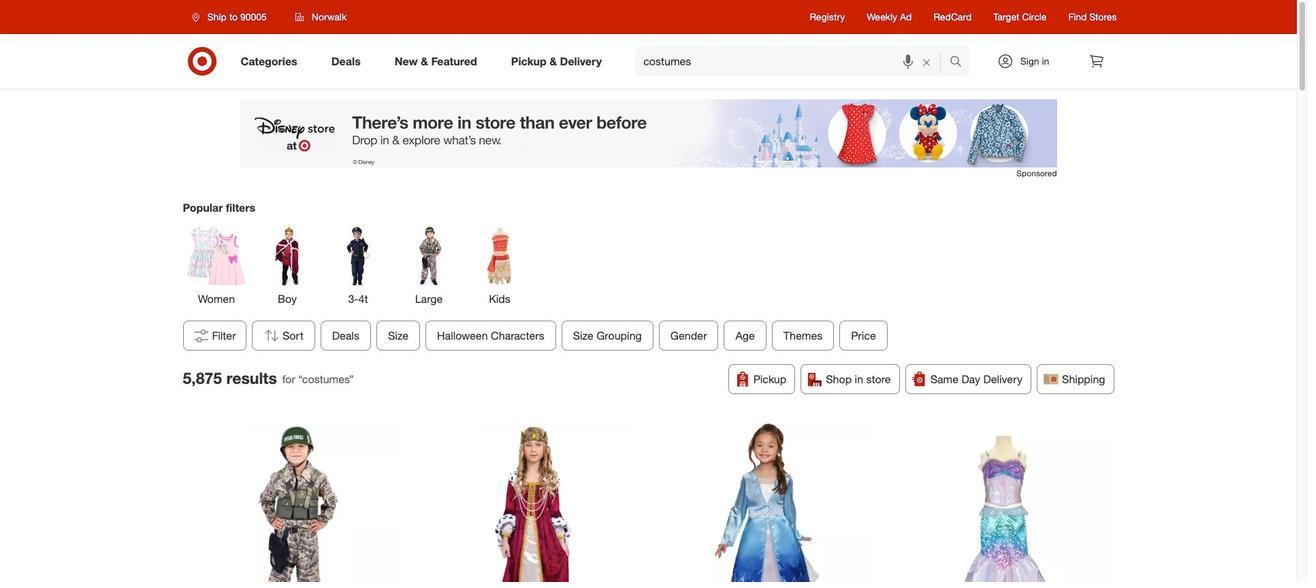 Task type: vqa. For each thing, say whether or not it's contained in the screenshot.
Deals
no



Task type: locate. For each thing, give the bounding box(es) containing it.
disney's the little mermaid ariel's 2 piece mermaid fashion image
[[899, 424, 1109, 582], [899, 424, 1109, 582]]

What can we help you find? suggestions appear below search field
[[635, 46, 953, 76]]

dress up america army costume for kids – soldier costume for boys and girls image
[[188, 424, 398, 582], [188, 424, 398, 582]]

dress up america queen costume for girls image
[[425, 424, 635, 582], [425, 424, 635, 582]]

advertisement element
[[240, 99, 1057, 168]]

disney frozen 2 elsa travel dress image
[[662, 424, 872, 582], [662, 424, 872, 582]]



